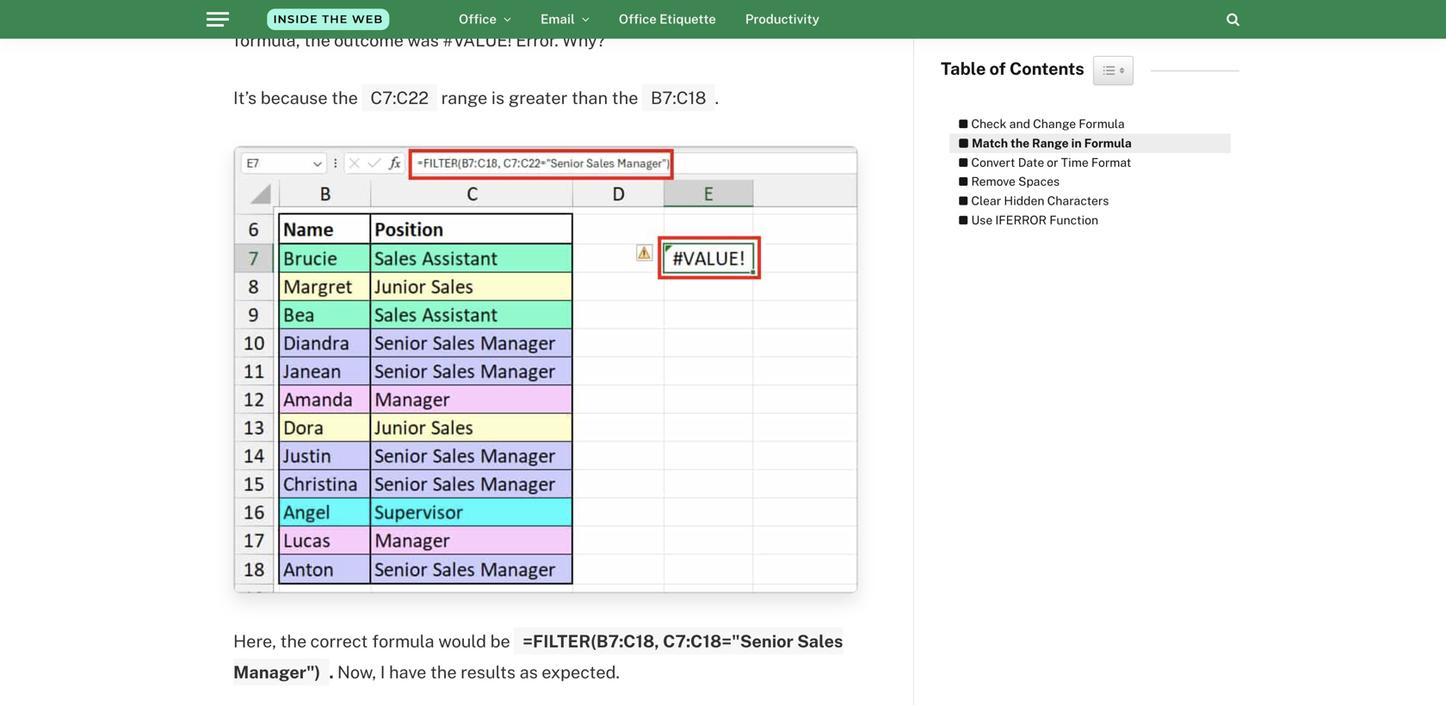 Task type: describe. For each thing, give the bounding box(es) containing it.
because
[[261, 88, 328, 108]]

1 vertical spatial formula
[[1084, 136, 1132, 150]]

is
[[491, 88, 505, 108]]

range
[[1032, 136, 1069, 150]]

#value!
[[443, 30, 512, 50]]

office for office etiquette
[[619, 12, 657, 27]]

1 horizontal spatial .
[[715, 88, 719, 108]]

office for office
[[459, 12, 497, 27]]

date
[[1018, 155, 1044, 169]]

office link
[[444, 0, 526, 39]]

here,
[[233, 632, 276, 652]]

productivity
[[745, 12, 820, 27]]

clear hidden characters link
[[950, 192, 1112, 211]]

spaces
[[1018, 174, 1060, 189]]

the right the 'than'
[[612, 88, 638, 108]]

the inside check and change formula match the range in formula convert date or time format remove spaces clear hidden characters use iferror function
[[1011, 136, 1030, 150]]

and
[[1010, 117, 1030, 131]]

greater
[[509, 88, 568, 108]]

characters
[[1047, 194, 1109, 208]]

sales
[[797, 632, 843, 652]]

it's because the c7:c22 range is greater than the b7:c18 .
[[233, 88, 719, 108]]

convert date or time format link
[[950, 153, 1132, 172]]

of
[[990, 58, 1006, 79]]

correct
[[310, 632, 368, 652]]

would
[[438, 632, 486, 652]]

productivity link
[[731, 0, 834, 39]]

email link
[[526, 0, 604, 39]]

range
[[441, 88, 487, 108]]

time
[[1061, 155, 1089, 169]]

format
[[1092, 155, 1132, 169]]

clear
[[971, 194, 1001, 208]]

than
[[571, 88, 608, 108]]

convert
[[971, 155, 1015, 169]]

=filter(b7:c18,
[[523, 632, 659, 652]]

iferror
[[996, 213, 1047, 227]]

in
[[1071, 136, 1082, 150]]

function
[[1050, 213, 1099, 227]]

etiquette
[[660, 12, 716, 27]]

0 vertical spatial formula
[[1079, 117, 1125, 131]]

here, the correct formula would be
[[233, 632, 514, 652]]



Task type: locate. For each thing, give the bounding box(es) containing it.
b7:c18
[[651, 88, 706, 108]]

remove
[[971, 174, 1016, 189]]

c7:c22
[[370, 88, 429, 108]]

1 office from the left
[[459, 12, 497, 27]]

match the range in formula link
[[950, 134, 1132, 153]]

results
[[461, 663, 516, 683]]

now, i have the results as expected.
[[337, 663, 624, 683]]

formula
[[1079, 117, 1125, 131], [1084, 136, 1132, 150]]

formula,
[[233, 30, 300, 50]]

office up #value! on the left of the page
[[459, 12, 497, 27]]

formula
[[372, 632, 435, 652]]

office left etiquette in the top of the page
[[619, 12, 657, 27]]

office etiquette
[[619, 12, 716, 27]]

the right have
[[430, 663, 457, 683]]

search image
[[1227, 12, 1240, 26]]

now,
[[337, 663, 376, 683]]

i
[[380, 663, 385, 683]]

the
[[304, 30, 330, 50], [331, 88, 358, 108], [612, 88, 638, 108], [1011, 136, 1030, 150], [280, 632, 307, 652], [430, 663, 457, 683]]

expected.
[[542, 663, 620, 683]]

outcome
[[334, 30, 404, 50]]

. right b7:c18
[[715, 88, 719, 108]]

use iferror function link
[[950, 211, 1099, 230]]

as
[[520, 663, 538, 683]]

=filter(b7:c18, c7:c18="senior sales manager")
[[233, 632, 843, 683]]

2 office from the left
[[619, 12, 657, 27]]

table
[[941, 58, 986, 79]]

have
[[389, 663, 426, 683]]

check and change formula link
[[950, 115, 1125, 134]]

office
[[459, 12, 497, 27], [619, 12, 657, 27]]

match
[[972, 136, 1008, 150]]

was
[[407, 30, 439, 50]]

error.
[[516, 30, 558, 50]]

. down correct
[[329, 663, 337, 683]]

check
[[971, 117, 1007, 131]]

table of contents
[[941, 58, 1085, 79]]

it's
[[233, 88, 257, 108]]

formula up in
[[1079, 117, 1125, 131]]

0 horizontal spatial .
[[329, 663, 337, 683]]

the down and
[[1011, 136, 1030, 150]]

contents
[[1010, 58, 1085, 79]]

manager")
[[233, 663, 321, 683]]

0 horizontal spatial office
[[459, 12, 497, 27]]

email
[[541, 12, 575, 27]]

1 horizontal spatial office
[[619, 12, 657, 27]]

or
[[1047, 155, 1058, 169]]

0 vertical spatial .
[[715, 88, 719, 108]]

be
[[490, 632, 510, 652]]

office etiquette link
[[604, 0, 731, 39]]

formula, the outcome was #value! error. why?
[[233, 30, 606, 50]]

hidden
[[1004, 194, 1045, 208]]

the right because
[[331, 88, 358, 108]]

1 vertical spatial .
[[329, 663, 337, 683]]

c7:c18="senior
[[663, 632, 794, 652]]

use
[[971, 213, 993, 227]]

why?
[[562, 30, 606, 50]]

.
[[715, 88, 719, 108], [329, 663, 337, 683]]

check and change formula match the range in formula convert date or time format remove spaces clear hidden characters use iferror function
[[971, 117, 1132, 227]]

formula up format on the top
[[1084, 136, 1132, 150]]

change
[[1033, 117, 1076, 131]]

the right formula,
[[304, 30, 330, 50]]

remove spaces link
[[950, 172, 1063, 192]]

the up manager")
[[280, 632, 307, 652]]

inside the web image
[[242, 0, 414, 39]]



Task type: vqa. For each thing, say whether or not it's contained in the screenshot.
Upgrade
no



